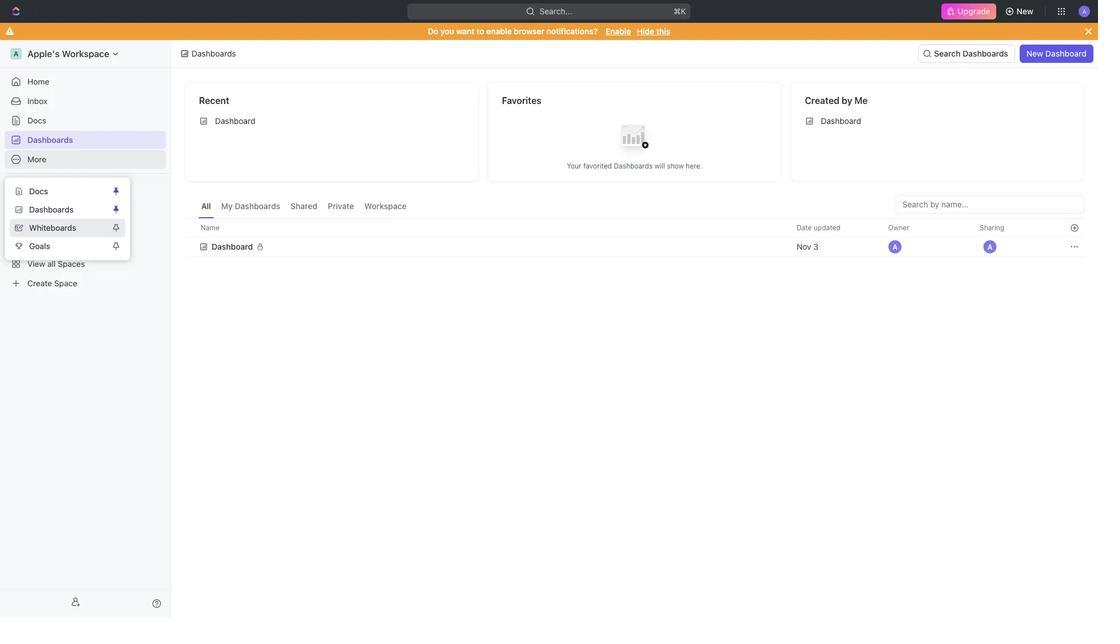 Task type: vqa. For each thing, say whether or not it's contained in the screenshot.
topmost Favorites
yes



Task type: locate. For each thing, give the bounding box(es) containing it.
2 apple, , element from the left
[[983, 240, 997, 254]]

0 vertical spatial docs
[[27, 116, 46, 125]]

tree inside sidebar navigation
[[5, 216, 166, 293]]

date
[[797, 224, 812, 232]]

1 vertical spatial dashboards link
[[10, 201, 109, 219]]

dashboard button
[[199, 236, 783, 259], [199, 236, 271, 259]]

apple, , element inside a button
[[983, 240, 997, 254]]

me
[[855, 95, 868, 106]]

docs
[[27, 116, 46, 125], [29, 187, 48, 196]]

my dashboards button
[[218, 196, 283, 219]]

dashboards up more
[[27, 135, 73, 145]]

docs link down inbox link
[[5, 112, 166, 130]]

docs up the spaces
[[29, 187, 48, 196]]

new
[[1017, 7, 1034, 16], [1027, 49, 1044, 58]]

upgrade
[[958, 7, 991, 16]]

tree
[[5, 216, 166, 293]]

search dashboards button
[[919, 45, 1015, 63]]

dashboards up whiteboards
[[29, 205, 74, 215]]

do you want to enable browser notifications? enable hide this
[[428, 27, 671, 36]]

enable
[[606, 27, 631, 36]]

here.
[[686, 162, 702, 170]]

date updated button
[[790, 219, 848, 237]]

to
[[477, 27, 484, 36]]

apple, , element
[[889, 240, 902, 254], [983, 240, 997, 254]]

0 vertical spatial new
[[1017, 7, 1034, 16]]

2 dashboard link from the left
[[801, 112, 1075, 130]]

name
[[201, 224, 220, 232]]

new button
[[1001, 2, 1041, 21]]

a
[[893, 243, 898, 251], [988, 243, 993, 251]]

your
[[567, 162, 582, 170]]

0 horizontal spatial a
[[893, 243, 898, 251]]

1 vertical spatial docs
[[29, 187, 48, 196]]

show
[[667, 162, 684, 170]]

browser
[[514, 27, 545, 36]]

0 horizontal spatial favorites
[[9, 184, 39, 192]]

want
[[456, 27, 475, 36]]

2 row from the top
[[185, 236, 1085, 259]]

dashboard link for recent
[[195, 112, 469, 130]]

new for new
[[1017, 7, 1034, 16]]

all
[[201, 202, 211, 211]]

owner
[[889, 224, 910, 232]]

1 horizontal spatial dashboard link
[[801, 112, 1075, 130]]

table containing dashboard
[[185, 219, 1085, 259]]

⌘k
[[674, 7, 686, 16]]

0 vertical spatial docs link
[[5, 112, 166, 130]]

1 dashboard link from the left
[[195, 112, 469, 130]]

sidebar navigation
[[0, 40, 171, 618]]

home
[[27, 77, 49, 86]]

my
[[221, 202, 233, 211]]

1 a from the left
[[893, 243, 898, 251]]

private button
[[325, 196, 357, 219]]

docs link up whiteboards link
[[10, 183, 109, 201]]

favorites inside button
[[9, 184, 39, 192]]

1 horizontal spatial apple, , element
[[983, 240, 997, 254]]

this
[[657, 27, 671, 36]]

row
[[185, 219, 1085, 237], [185, 236, 1085, 259]]

dashboards inside sidebar navigation
[[27, 135, 73, 145]]

0 horizontal spatial apple, , element
[[889, 240, 902, 254]]

apple, , element down "owner"
[[889, 240, 902, 254]]

favorites
[[502, 95, 542, 106], [9, 184, 39, 192]]

1 vertical spatial favorites
[[9, 184, 39, 192]]

0 horizontal spatial dashboard link
[[195, 112, 469, 130]]

shared button
[[288, 196, 320, 219]]

1 row from the top
[[185, 219, 1085, 237]]

a down "owner"
[[893, 243, 898, 251]]

2 a from the left
[[988, 243, 993, 251]]

your favorited dashboards will show here.
[[567, 162, 702, 170]]

apple, , element down sharing
[[983, 240, 997, 254]]

dashboards link up more dropdown button
[[5, 131, 166, 149]]

1 vertical spatial new
[[1027, 49, 1044, 58]]

0 vertical spatial favorites
[[502, 95, 542, 106]]

dashboards
[[192, 49, 236, 58], [963, 49, 1009, 58], [27, 135, 73, 145], [614, 162, 653, 170], [235, 202, 280, 211], [29, 205, 74, 215]]

row containing name
[[185, 219, 1085, 237]]

docs down inbox
[[27, 116, 46, 125]]

home link
[[5, 73, 166, 91]]

nov
[[797, 242, 812, 252]]

1 horizontal spatial a
[[988, 243, 993, 251]]

dashboards link
[[5, 131, 166, 149], [10, 201, 109, 219]]

tab list
[[199, 196, 410, 219]]

1 apple, , element from the left
[[889, 240, 902, 254]]

0 vertical spatial dashboards link
[[5, 131, 166, 149]]

search...
[[540, 7, 572, 16]]

workspace
[[365, 202, 407, 211]]

dashboard link
[[195, 112, 469, 130], [801, 112, 1075, 130]]

dashboard link for created by me
[[801, 112, 1075, 130]]

recent
[[199, 95, 229, 106]]

dashboard
[[1046, 49, 1087, 58], [215, 116, 255, 126], [821, 116, 861, 126], [212, 242, 253, 252]]

favorited
[[584, 162, 612, 170]]

created by me
[[805, 95, 868, 106]]

docs link
[[5, 112, 166, 130], [10, 183, 109, 201]]

dashboards link up whiteboards
[[10, 201, 109, 219]]

new right 'upgrade'
[[1017, 7, 1034, 16]]

a down sharing
[[988, 243, 993, 251]]

table
[[185, 219, 1085, 259]]

workspace button
[[362, 196, 410, 219]]

by
[[842, 95, 853, 106]]

new down new button
[[1027, 49, 1044, 58]]



Task type: describe. For each thing, give the bounding box(es) containing it.
new dashboard
[[1027, 49, 1087, 58]]

sharing
[[980, 224, 1005, 232]]

hide
[[637, 27, 654, 36]]

do
[[428, 27, 439, 36]]

all button
[[199, 196, 214, 219]]

row containing dashboard
[[185, 236, 1085, 259]]

dashboards right search
[[963, 49, 1009, 58]]

notifications?
[[547, 27, 598, 36]]

whiteboards link
[[10, 219, 109, 237]]

new for new dashboard
[[1027, 49, 1044, 58]]

docs inside sidebar navigation
[[27, 116, 46, 125]]

dashboard inside button
[[1046, 49, 1087, 58]]

inbox
[[27, 96, 48, 106]]

dashboard inside row
[[212, 242, 253, 252]]

more button
[[5, 150, 166, 169]]

no favorited dashboards image
[[612, 116, 658, 162]]

created
[[805, 95, 840, 106]]

enable
[[487, 27, 512, 36]]

date updated
[[797, 224, 841, 232]]

inbox link
[[5, 92, 166, 110]]

private
[[328, 202, 354, 211]]

dashboards left the 'will'
[[614, 162, 653, 170]]

shared
[[291, 202, 318, 211]]

spaces
[[9, 203, 33, 211]]

docs link inside sidebar navigation
[[5, 112, 166, 130]]

1 vertical spatial docs link
[[10, 183, 109, 201]]

3
[[814, 242, 819, 252]]

Search by name... text field
[[903, 196, 1078, 213]]

more
[[27, 155, 46, 164]]

a button
[[980, 237, 1001, 257]]

search dashboards
[[935, 49, 1009, 58]]

new dashboard button
[[1020, 45, 1094, 63]]

goals link
[[10, 237, 109, 256]]

whiteboards
[[29, 223, 76, 233]]

favorites button
[[5, 181, 44, 195]]

my dashboards
[[221, 202, 280, 211]]

updated
[[814, 224, 841, 232]]

you
[[441, 27, 454, 36]]

search
[[935, 49, 961, 58]]

1 horizontal spatial favorites
[[502, 95, 542, 106]]

dashboards right my
[[235, 202, 280, 211]]

goals
[[29, 242, 50, 251]]

upgrade link
[[942, 3, 996, 19]]

will
[[655, 162, 665, 170]]

nov 3
[[797, 242, 819, 252]]

a inside button
[[988, 243, 993, 251]]

dashboards up recent
[[192, 49, 236, 58]]

tab list containing all
[[199, 196, 410, 219]]



